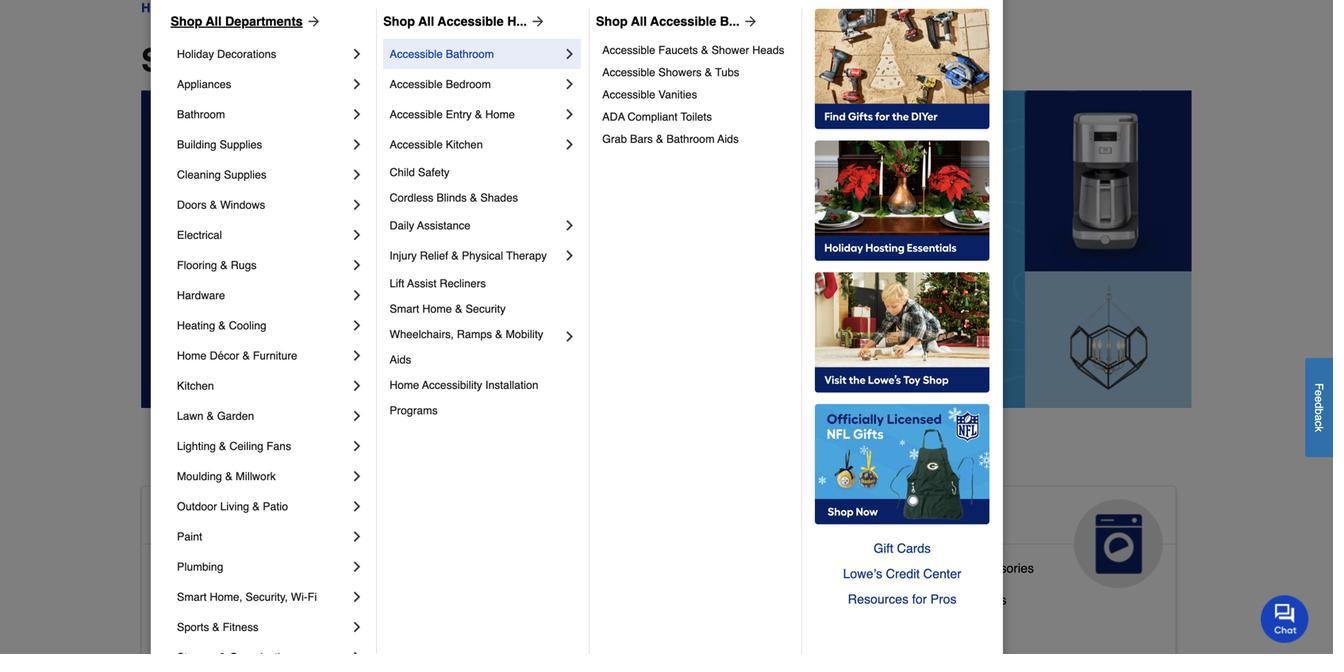 Task type: vqa. For each thing, say whether or not it's contained in the screenshot.
Protection Plans's chevron down icon
no



Task type: locate. For each thing, give the bounding box(es) containing it.
bedroom for bottom 'accessible bedroom' 'link'
[[219, 593, 271, 607]]

accessible entry & home up accessible kitchen
[[390, 108, 515, 121]]

daily assistance
[[390, 219, 471, 232]]

vanities
[[659, 88, 698, 101]]

home décor & furniture link
[[177, 341, 349, 371]]

1 horizontal spatial bedroom
[[446, 78, 491, 91]]

smart
[[390, 302, 419, 315], [177, 591, 207, 603]]

0 vertical spatial departments
[[225, 14, 303, 29]]

credit
[[886, 566, 920, 581]]

1 arrow right image from the left
[[303, 13, 322, 29]]

0 vertical spatial smart
[[390, 302, 419, 315]]

pet beds, houses, & furniture
[[509, 618, 680, 633]]

wheelchairs, ramps & mobility aids link
[[390, 322, 562, 372]]

accessible bathroom
[[390, 48, 494, 60], [155, 561, 274, 576]]

supplies for building supplies
[[220, 138, 262, 151]]

bathroom down "toilets"
[[667, 133, 715, 145]]

wi-
[[291, 591, 308, 603]]

officially licensed n f l gifts. shop now. image
[[815, 404, 990, 525]]

moulding
[[177, 470, 222, 483]]

accessible bathroom link up home, in the bottom of the page
[[155, 557, 274, 589]]

1 horizontal spatial smart
[[390, 302, 419, 315]]

0 horizontal spatial bedroom
[[219, 593, 271, 607]]

doors
[[177, 198, 207, 211]]

smart for smart home & security
[[390, 302, 419, 315]]

0 horizontal spatial accessible bedroom link
[[155, 589, 271, 621]]

1 shop from the left
[[171, 14, 202, 29]]

patio
[[263, 500, 288, 513]]

accessible bedroom for rightmost 'accessible bedroom' 'link'
[[390, 78, 491, 91]]

plumbing
[[177, 561, 223, 573]]

2 horizontal spatial arrow right image
[[740, 13, 759, 29]]

appliances link up chillers
[[850, 487, 1176, 588]]

all inside "link"
[[631, 14, 647, 29]]

pet
[[611, 506, 646, 531], [509, 618, 528, 633]]

pet inside animal & pet care
[[611, 506, 646, 531]]

d
[[1314, 402, 1326, 408]]

1 horizontal spatial accessible bedroom
[[390, 78, 491, 91]]

appliances down "holiday" at top
[[177, 78, 231, 91]]

smart home, security, wi-fi link
[[177, 582, 349, 612]]

lift assist recliners
[[390, 277, 486, 290]]

building
[[177, 138, 217, 151]]

security
[[466, 302, 506, 315]]

accessible bedroom up accessible kitchen
[[390, 78, 491, 91]]

f
[[1314, 383, 1326, 390]]

ada compliant toilets
[[603, 110, 712, 123]]

home décor & furniture
[[177, 349, 297, 362]]

& left rugs
[[220, 259, 228, 272]]

chevron right image for wheelchairs, ramps & mobility aids
[[562, 329, 578, 345]]

0 vertical spatial kitchen
[[446, 138, 483, 151]]

1 vertical spatial bedroom
[[219, 593, 271, 607]]

1 vertical spatial accessible bedroom
[[155, 593, 271, 607]]

0 horizontal spatial accessible bedroom
[[155, 593, 271, 607]]

chevron right image for sports & fitness
[[349, 619, 365, 635]]

aids for wheelchairs, ramps & mobility aids
[[390, 353, 411, 366]]

b
[[1314, 408, 1326, 415]]

supplies up the windows
[[224, 168, 267, 181]]

0 horizontal spatial accessible entry & home link
[[155, 621, 298, 653]]

shop for shop all accessible b...
[[596, 14, 628, 29]]

heating & cooling link
[[177, 310, 349, 341]]

home inside home accessibility installation programs
[[390, 379, 419, 391]]

accessible bathroom link down shop all accessible h... link
[[390, 39, 562, 69]]

chevron right image
[[349, 46, 365, 62], [349, 76, 365, 92], [562, 76, 578, 92], [562, 137, 578, 152], [349, 227, 365, 243], [349, 257, 365, 273], [349, 348, 365, 364], [349, 408, 365, 424], [349, 438, 365, 454], [349, 529, 365, 545], [349, 559, 365, 575], [349, 589, 365, 605], [349, 619, 365, 635], [349, 649, 365, 654]]

supplies inside building supplies link
[[220, 138, 262, 151]]

0 horizontal spatial furniture
[[253, 349, 297, 362]]

supplies for livestock supplies
[[565, 586, 614, 601]]

outdoor living & patio
[[177, 500, 288, 513]]

1 horizontal spatial pet
[[611, 506, 646, 531]]

heating
[[177, 319, 215, 332]]

chillers
[[965, 593, 1007, 607]]

kitchen
[[446, 138, 483, 151], [177, 379, 214, 392]]

appliance parts & accessories
[[862, 561, 1035, 576]]

flooring & rugs
[[177, 259, 257, 272]]

1 vertical spatial aids
[[390, 353, 411, 366]]

kitchen up lawn
[[177, 379, 214, 392]]

chevron right image
[[562, 46, 578, 62], [349, 106, 365, 122], [562, 106, 578, 122], [349, 137, 365, 152], [349, 167, 365, 183], [349, 197, 365, 213], [562, 218, 578, 233], [562, 248, 578, 264], [349, 287, 365, 303], [349, 318, 365, 333], [562, 329, 578, 345], [349, 378, 365, 394], [349, 468, 365, 484], [349, 499, 365, 514]]

cordless
[[390, 191, 434, 204]]

1 vertical spatial accessible bedroom link
[[155, 589, 271, 621]]

furniture right houses,
[[629, 618, 680, 633]]

accessible entry & home link down home, in the bottom of the page
[[155, 621, 298, 653]]

hardware
[[177, 289, 225, 302]]

0 horizontal spatial appliances link
[[177, 69, 349, 99]]

supplies
[[220, 138, 262, 151], [224, 168, 267, 181], [565, 586, 614, 601]]

smart home, security, wi-fi
[[177, 591, 317, 603]]

building supplies link
[[177, 129, 349, 160]]

1 horizontal spatial accessible bathroom link
[[390, 39, 562, 69]]

aids down ada compliant toilets "link"
[[718, 133, 739, 145]]

building supplies
[[177, 138, 262, 151]]

plumbing link
[[177, 552, 349, 582]]

0 horizontal spatial pet
[[509, 618, 528, 633]]

2 shop from the left
[[383, 14, 415, 29]]

chevron right image for moulding & millwork
[[349, 468, 365, 484]]

livestock
[[509, 586, 562, 601]]

1 vertical spatial furniture
[[629, 618, 680, 633]]

& up accessible kitchen 'link'
[[475, 108, 482, 121]]

chevron right image for outdoor living & patio
[[349, 499, 365, 514]]

home accessibility installation programs
[[390, 379, 542, 417]]

0 horizontal spatial entry
[[219, 624, 249, 639]]

programs
[[390, 404, 438, 417]]

accessible home image
[[367, 499, 456, 588]]

1 vertical spatial entry
[[219, 624, 249, 639]]

mobility
[[506, 328, 544, 341]]

accessible entry & home link up accessible kitchen
[[390, 99, 562, 129]]

injury relief & physical therapy link
[[390, 241, 562, 271]]

aids
[[718, 133, 739, 145], [390, 353, 411, 366]]

doors & windows link
[[177, 190, 349, 220]]

1 vertical spatial pet
[[509, 618, 528, 633]]

bedroom for rightmost 'accessible bedroom' 'link'
[[446, 78, 491, 91]]

2 vertical spatial supplies
[[565, 586, 614, 601]]

kitchen inside accessible kitchen 'link'
[[446, 138, 483, 151]]

& right animal
[[589, 506, 605, 531]]

1 horizontal spatial entry
[[446, 108, 472, 121]]

bathroom up smart home, security, wi-fi
[[219, 561, 274, 576]]

furniture up kitchen link
[[253, 349, 297, 362]]

accessible showers & tubs link
[[603, 61, 791, 83]]

1 horizontal spatial arrow right image
[[527, 13, 546, 29]]

1 vertical spatial accessible entry & home
[[155, 624, 298, 639]]

appliances up the cards
[[862, 506, 981, 531]]

chevron right image for injury relief & physical therapy
[[562, 248, 578, 264]]

3 arrow right image from the left
[[740, 13, 759, 29]]

aids inside wheelchairs, ramps & mobility aids
[[390, 353, 411, 366]]

3 shop from the left
[[596, 14, 628, 29]]

0 vertical spatial accessible entry & home link
[[390, 99, 562, 129]]

entry down home, in the bottom of the page
[[219, 624, 249, 639]]

2 horizontal spatial shop
[[596, 14, 628, 29]]

arrow right image inside the shop all departments link
[[303, 13, 322, 29]]

accessible bathroom down shop all accessible h...
[[390, 48, 494, 60]]

accessible bedroom up sports & fitness in the bottom left of the page
[[155, 593, 271, 607]]

arrow right image for shop all departments
[[303, 13, 322, 29]]

shop inside "link"
[[596, 14, 628, 29]]

0 vertical spatial accessible bedroom link
[[390, 69, 562, 99]]

1 vertical spatial appliances link
[[850, 487, 1176, 588]]

& down "smart home, security, wi-fi" link
[[252, 624, 261, 639]]

ramps
[[457, 328, 492, 341]]

arrow right image
[[303, 13, 322, 29], [527, 13, 546, 29], [740, 13, 759, 29]]

holiday
[[177, 48, 214, 60]]

1 vertical spatial kitchen
[[177, 379, 214, 392]]

accessible entry & home inside accessible entry & home link
[[390, 108, 515, 121]]

0 horizontal spatial kitchen
[[177, 379, 214, 392]]

chevron right image for smart home, security, wi-fi
[[349, 589, 365, 605]]

kitchen link
[[177, 371, 349, 401]]

appliances link down decorations
[[177, 69, 349, 99]]

holiday decorations
[[177, 48, 277, 60]]

bathroom down shop all accessible h... link
[[446, 48, 494, 60]]

accessible showers & tubs
[[603, 66, 740, 79]]

0 vertical spatial accessible bathroom link
[[390, 39, 562, 69]]

0 horizontal spatial accessible bathroom link
[[155, 557, 274, 589]]

arrow right image inside shop all accessible h... link
[[527, 13, 546, 29]]

accessible vanities
[[603, 88, 698, 101]]

0 horizontal spatial shop
[[171, 14, 202, 29]]

kitchen up child safety link at top
[[446, 138, 483, 151]]

chevron right image for flooring & rugs
[[349, 257, 365, 273]]

for
[[913, 592, 927, 607]]

bedroom up accessible kitchen 'link'
[[446, 78, 491, 91]]

0 vertical spatial bedroom
[[446, 78, 491, 91]]

all
[[206, 14, 222, 29], [419, 14, 435, 29], [631, 14, 647, 29], [229, 42, 269, 79]]

decorations
[[217, 48, 277, 60]]

c
[[1314, 421, 1326, 426]]

aids inside the grab bars & bathroom aids link
[[718, 133, 739, 145]]

& right lawn
[[207, 410, 214, 422]]

1 vertical spatial smart
[[177, 591, 207, 603]]

all for shop all accessible b...
[[631, 14, 647, 29]]

1 vertical spatial accessible entry & home link
[[155, 621, 298, 653]]

smart up sports
[[177, 591, 207, 603]]

smart down "lift" on the top of page
[[390, 302, 419, 315]]

fi
[[308, 591, 317, 603]]

1 horizontal spatial accessible entry & home
[[390, 108, 515, 121]]

1 vertical spatial supplies
[[224, 168, 267, 181]]

center
[[924, 566, 962, 581]]

1 horizontal spatial aids
[[718, 133, 739, 145]]

accessible entry & home down home, in the bottom of the page
[[155, 624, 298, 639]]

relief
[[420, 249, 448, 262]]

0 horizontal spatial accessible bathroom
[[155, 561, 274, 576]]

2 arrow right image from the left
[[527, 13, 546, 29]]

lowe's credit center
[[843, 566, 962, 581]]

accessible home
[[155, 506, 339, 531]]

shades
[[481, 191, 518, 204]]

e up d
[[1314, 390, 1326, 396]]

appliances image
[[1075, 499, 1164, 588]]

e up b on the bottom of page
[[1314, 396, 1326, 402]]

1 horizontal spatial furniture
[[629, 618, 680, 633]]

1 horizontal spatial kitchen
[[446, 138, 483, 151]]

0 vertical spatial appliances
[[177, 78, 231, 91]]

0 vertical spatial accessible bathroom
[[390, 48, 494, 60]]

chevron right image for hardware
[[349, 287, 365, 303]]

accessible inside "link"
[[651, 14, 717, 29]]

& right the bars
[[656, 133, 664, 145]]

& right ramps
[[495, 328, 503, 341]]

resources for pros
[[848, 592, 957, 607]]

0 vertical spatial aids
[[718, 133, 739, 145]]

entry up accessible kitchen 'link'
[[446, 108, 472, 121]]

0 vertical spatial appliances link
[[177, 69, 349, 99]]

& down recliners
[[455, 302, 463, 315]]

accessible bedroom link up sports & fitness in the bottom left of the page
[[155, 589, 271, 621]]

aids down wheelchairs,
[[390, 353, 411, 366]]

wine
[[932, 593, 961, 607]]

supplies inside livestock supplies link
[[565, 586, 614, 601]]

0 vertical spatial accessible entry & home
[[390, 108, 515, 121]]

0 vertical spatial pet
[[611, 506, 646, 531]]

1 vertical spatial accessible bathroom link
[[155, 557, 274, 589]]

all for shop all accessible h...
[[419, 14, 435, 29]]

holiday hosting essentials. image
[[815, 141, 990, 261]]

1 vertical spatial appliances
[[862, 506, 981, 531]]

0 horizontal spatial aids
[[390, 353, 411, 366]]

1 vertical spatial accessible bathroom
[[155, 561, 274, 576]]

1 vertical spatial departments
[[278, 42, 472, 79]]

supplies up cleaning supplies at the left top
[[220, 138, 262, 151]]

& right sports
[[212, 621, 220, 634]]

care
[[509, 531, 558, 556]]

& left patio
[[252, 500, 260, 513]]

supplies up houses,
[[565, 586, 614, 601]]

bedroom up fitness
[[219, 593, 271, 607]]

faucets
[[659, 44, 698, 56]]

lowe's
[[843, 566, 883, 581]]

k
[[1314, 426, 1326, 432]]

0 horizontal spatial arrow right image
[[303, 13, 322, 29]]

resources
[[848, 592, 909, 607]]

0 horizontal spatial accessible entry & home
[[155, 624, 298, 639]]

0 vertical spatial supplies
[[220, 138, 262, 151]]

daily assistance link
[[390, 210, 562, 241]]

departments for shop all departments
[[225, 14, 303, 29]]

arrow right image inside shop all accessible b... "link"
[[740, 13, 759, 29]]

chevron right image for electrical
[[349, 227, 365, 243]]

animal
[[509, 506, 583, 531]]

appliance parts & accessories link
[[862, 557, 1035, 589]]

accessible bathroom up home, in the bottom of the page
[[155, 561, 274, 576]]

supplies inside cleaning supplies link
[[224, 168, 267, 181]]

0 vertical spatial accessible bedroom
[[390, 78, 491, 91]]

1 horizontal spatial shop
[[383, 14, 415, 29]]

windows
[[220, 198, 265, 211]]

bathroom link
[[177, 99, 349, 129]]

accessible bedroom link up accessible kitchen 'link'
[[390, 69, 562, 99]]

0 horizontal spatial smart
[[177, 591, 207, 603]]

accessible bedroom inside 'accessible bedroom' 'link'
[[390, 78, 491, 91]]

accessible entry & home link
[[390, 99, 562, 129], [155, 621, 298, 653]]

injury
[[390, 249, 417, 262]]



Task type: describe. For each thing, give the bounding box(es) containing it.
0 horizontal spatial appliances
[[177, 78, 231, 91]]

aids for grab bars & bathroom aids
[[718, 133, 739, 145]]

sports & fitness
[[177, 621, 259, 634]]

chevron right image for paint
[[349, 529, 365, 545]]

& right the parts
[[955, 561, 963, 576]]

paint link
[[177, 522, 349, 552]]

chevron right image for daily assistance
[[562, 218, 578, 233]]

shop for shop all departments
[[171, 14, 202, 29]]

accessible kitchen link
[[390, 129, 562, 160]]

home link
[[141, 0, 177, 17]]

smart home & security link
[[390, 296, 578, 322]]

sports & fitness link
[[177, 612, 349, 642]]

chevron right image for lighting & ceiling fans
[[349, 438, 365, 454]]

beverage & wine chillers link
[[862, 589, 1007, 621]]

lawn & garden link
[[177, 401, 349, 431]]

physical
[[462, 249, 503, 262]]

fitness
[[223, 621, 259, 634]]

enjoy savings year-round. no matter what you're shopping for, find what you need at a great price. image
[[141, 91, 1192, 408]]

cleaning
[[177, 168, 221, 181]]

shop for shop all accessible h...
[[383, 14, 415, 29]]

chevron right image for heating & cooling
[[349, 318, 365, 333]]

& right houses,
[[617, 618, 626, 633]]

grab
[[603, 133, 627, 145]]

visit the lowe's toy shop. image
[[815, 272, 990, 393]]

lighting
[[177, 440, 216, 453]]

find gifts for the diyer. image
[[815, 9, 990, 129]]

chevron right image for bathroom
[[349, 106, 365, 122]]

shop
[[141, 42, 221, 79]]

cleaning supplies
[[177, 168, 267, 181]]

smart for smart home, security, wi-fi
[[177, 591, 207, 603]]

& left "tubs"
[[705, 66, 713, 79]]

2 e from the top
[[1314, 396, 1326, 402]]

gift
[[874, 541, 894, 556]]

flooring
[[177, 259, 217, 272]]

assist
[[407, 277, 437, 290]]

garden
[[217, 410, 254, 422]]

cordless blinds & shades
[[390, 191, 518, 204]]

chat invite button image
[[1262, 595, 1310, 643]]

& up accessible showers & tubs link
[[701, 44, 709, 56]]

accessible home link
[[142, 487, 469, 588]]

0 vertical spatial furniture
[[253, 349, 297, 362]]

cooling
[[229, 319, 267, 332]]

arrow right image for shop all accessible b...
[[740, 13, 759, 29]]

1 horizontal spatial appliances
[[862, 506, 981, 531]]

wheelchairs,
[[390, 328, 454, 341]]

grab bars & bathroom aids link
[[603, 128, 791, 150]]

toilets
[[681, 110, 712, 123]]

all for shop all departments
[[206, 14, 222, 29]]

chevron right image for appliances
[[349, 76, 365, 92]]

showers
[[659, 66, 702, 79]]

living
[[220, 500, 249, 513]]

houses,
[[567, 618, 614, 633]]

outdoor living & patio link
[[177, 491, 349, 522]]

chevron right image for home décor & furniture
[[349, 348, 365, 364]]

& left cooling
[[218, 319, 226, 332]]

gift cards link
[[815, 536, 990, 561]]

therapy
[[506, 249, 547, 262]]

f e e d b a c k
[[1314, 383, 1326, 432]]

cards
[[897, 541, 931, 556]]

1 horizontal spatial accessible bathroom
[[390, 48, 494, 60]]

& left pros
[[920, 593, 929, 607]]

1 horizontal spatial accessible entry & home link
[[390, 99, 562, 129]]

shop all departments
[[141, 42, 472, 79]]

gift cards
[[874, 541, 931, 556]]

f e e d b a c k button
[[1306, 358, 1334, 457]]

moulding & millwork link
[[177, 461, 349, 491]]

lift assist recliners link
[[390, 271, 578, 296]]

kitchen inside kitchen link
[[177, 379, 214, 392]]

rugs
[[231, 259, 257, 272]]

animal & pet care image
[[721, 499, 810, 588]]

& left millwork
[[225, 470, 233, 483]]

moulding & millwork
[[177, 470, 276, 483]]

livestock supplies link
[[509, 583, 614, 614]]

fans
[[267, 440, 291, 453]]

chevron right image for accessible bathroom
[[562, 46, 578, 62]]

h...
[[507, 14, 527, 29]]

daily
[[390, 219, 415, 232]]

millwork
[[236, 470, 276, 483]]

0 vertical spatial entry
[[446, 108, 472, 121]]

departments for shop all departments
[[278, 42, 472, 79]]

1 horizontal spatial accessible bedroom link
[[390, 69, 562, 99]]

shop all accessible b... link
[[596, 12, 759, 31]]

pros
[[931, 592, 957, 607]]

accessible bedroom for bottom 'accessible bedroom' 'link'
[[155, 593, 271, 607]]

& inside animal & pet care
[[589, 506, 605, 531]]

chevron right image for building supplies
[[349, 137, 365, 152]]

chevron right image for plumbing
[[349, 559, 365, 575]]

compliant
[[628, 110, 678, 123]]

& left the ceiling
[[219, 440, 226, 453]]

grab bars & bathroom aids
[[603, 133, 739, 145]]

appliance
[[862, 561, 918, 576]]

holiday decorations link
[[177, 39, 349, 69]]

resources for pros link
[[815, 587, 990, 612]]

home accessibility installation programs link
[[390, 372, 578, 423]]

1 e from the top
[[1314, 390, 1326, 396]]

accessible entry & home for the leftmost accessible entry & home link
[[155, 624, 298, 639]]

hardware link
[[177, 280, 349, 310]]

chevron right image for doors & windows
[[349, 197, 365, 213]]

chevron right image for kitchen
[[349, 378, 365, 394]]

heating & cooling
[[177, 319, 267, 332]]

bathroom up building
[[177, 108, 225, 121]]

& right "relief"
[[452, 249, 459, 262]]

child
[[390, 166, 415, 179]]

shop all accessible h...
[[383, 14, 527, 29]]

ada compliant toilets link
[[603, 106, 791, 128]]

chevron right image for accessible kitchen
[[562, 137, 578, 152]]

arrow right image for shop all accessible h...
[[527, 13, 546, 29]]

child safety link
[[390, 160, 578, 185]]

outdoor
[[177, 500, 217, 513]]

& right doors
[[210, 198, 217, 211]]

accessibility
[[422, 379, 482, 391]]

safety
[[418, 166, 450, 179]]

supplies for cleaning supplies
[[224, 168, 267, 181]]

shop all accessible h... link
[[383, 12, 546, 31]]

chevron right image for lawn & garden
[[349, 408, 365, 424]]

chevron right image for accessible entry & home
[[562, 106, 578, 122]]

& right blinds
[[470, 191, 478, 204]]

parts
[[922, 561, 951, 576]]

ceiling
[[230, 440, 264, 453]]

accessible entry & home for rightmost accessible entry & home link
[[390, 108, 515, 121]]

chevron right image for accessible bedroom
[[562, 76, 578, 92]]

electrical
[[177, 229, 222, 241]]

& inside wheelchairs, ramps & mobility aids
[[495, 328, 503, 341]]

accessible kitchen
[[390, 138, 483, 151]]

a
[[1314, 415, 1326, 421]]

chevron right image for holiday decorations
[[349, 46, 365, 62]]

security,
[[246, 591, 288, 603]]

recliners
[[440, 277, 486, 290]]

& right décor
[[243, 349, 250, 362]]

1 horizontal spatial appliances link
[[850, 487, 1176, 588]]

chevron right image for cleaning supplies
[[349, 167, 365, 183]]



